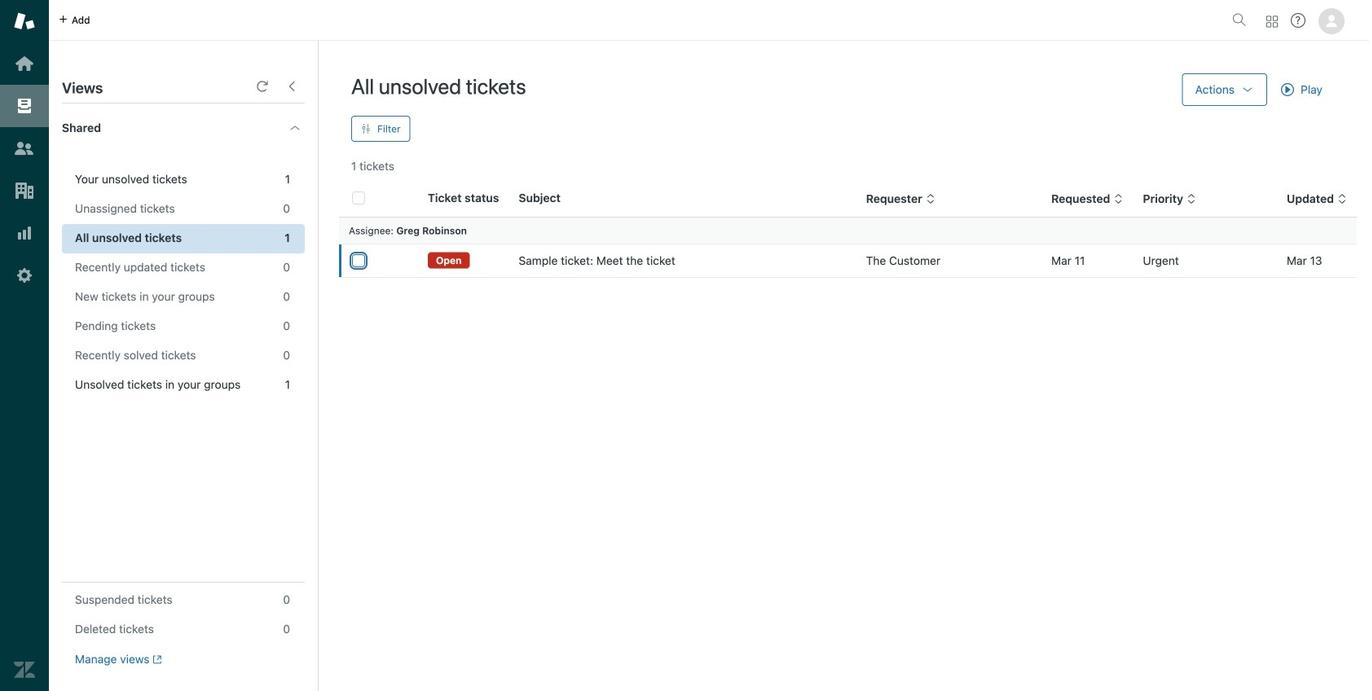 Task type: locate. For each thing, give the bounding box(es) containing it.
zendesk products image
[[1267, 16, 1278, 27]]

get started image
[[14, 53, 35, 74]]

admin image
[[14, 265, 35, 286]]

heading
[[49, 104, 318, 152]]

row
[[339, 244, 1357, 278]]

organizations image
[[14, 180, 35, 201]]

opens in a new tab image
[[150, 655, 162, 665]]

zendesk image
[[14, 659, 35, 681]]



Task type: describe. For each thing, give the bounding box(es) containing it.
customers image
[[14, 138, 35, 159]]

get help image
[[1291, 13, 1306, 28]]

main element
[[0, 0, 49, 691]]

refresh views pane image
[[256, 80, 269, 93]]

hide panel views image
[[285, 80, 298, 93]]

zendesk support image
[[14, 11, 35, 32]]

reporting image
[[14, 223, 35, 244]]

views image
[[14, 95, 35, 117]]



